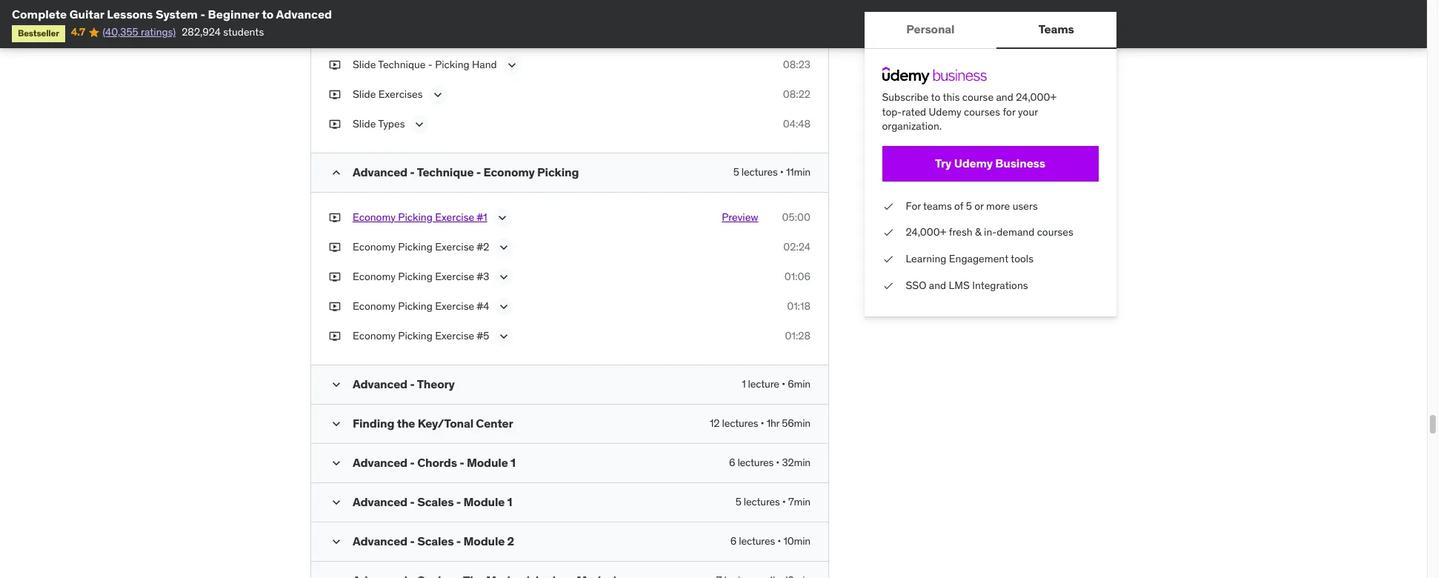 Task type: describe. For each thing, give the bounding box(es) containing it.
1 vertical spatial 24,000+
[[907, 226, 947, 239]]

learning engagement tools
[[907, 252, 1035, 265]]

7min
[[789, 495, 811, 508]]

integrations
[[973, 278, 1029, 292]]

economy picking exercise #5
[[353, 329, 490, 342]]

try udemy business
[[936, 156, 1046, 171]]

lms
[[950, 278, 971, 292]]

module for advanced - chords - module 1
[[467, 455, 508, 470]]

6 for advanced - chords - module 1
[[729, 456, 736, 469]]

2
[[508, 533, 515, 548]]

lectures for finding the key/tonal center
[[722, 416, 759, 430]]

exercise for #4
[[435, 299, 475, 313]]

economy for economy picking exercise #5
[[353, 329, 396, 342]]

slide for slide technique - picking hand
[[353, 57, 376, 71]]

12
[[710, 416, 720, 430]]

complete guitar lessons system - beginner to advanced
[[12, 7, 332, 21]]

advanced for advanced - scales - module 2
[[353, 533, 408, 548]]

32min
[[782, 456, 811, 469]]

scales for 2
[[417, 533, 454, 548]]

slide for slide exercises
[[353, 87, 376, 100]]

show lecture description image for economy picking exercise #2
[[497, 240, 512, 255]]

282,924
[[182, 25, 221, 39]]

tools
[[1012, 252, 1035, 265]]

xsmall image for economy picking exercise #5
[[329, 329, 341, 343]]

economy picking exercise #4
[[353, 299, 490, 313]]

exercises
[[379, 87, 423, 100]]

show lecture description image for economy picking exercise #3
[[497, 270, 512, 284]]

for teams of 5 or more users
[[907, 199, 1039, 213]]

5 for advanced - scales - module 1
[[736, 495, 742, 508]]

advanced - scales - module 2
[[353, 533, 515, 548]]

top‑rated
[[883, 105, 927, 118]]

advanced - chords - module 1
[[353, 455, 516, 470]]

tab list containing personal
[[865, 12, 1117, 49]]

• for advanced - theory
[[782, 377, 786, 390]]

1 lecture • 6min
[[742, 377, 811, 390]]

business
[[996, 156, 1046, 171]]

0 vertical spatial technique
[[378, 57, 426, 71]]

slide types
[[353, 117, 405, 130]]

lectures for advanced - chords - module 1
[[738, 456, 774, 469]]

udemy inside subscribe to this course and 24,000+ top‑rated udemy courses for your organization.
[[930, 105, 962, 118]]

6 lectures • 10min
[[731, 534, 811, 548]]

&
[[976, 226, 982, 239]]

picking for #3
[[398, 270, 433, 283]]

advanced - theory
[[353, 376, 455, 391]]

#1
[[477, 210, 488, 224]]

teams
[[1040, 22, 1075, 37]]

in-
[[985, 226, 998, 239]]

users
[[1014, 199, 1039, 213]]

exercise for #3
[[435, 270, 475, 283]]

economy for economy picking exercise #3
[[353, 270, 396, 283]]

finding
[[353, 416, 395, 430]]

show lecture description image for economy picking exercise #4
[[497, 299, 512, 314]]

24,000+ fresh & in-demand courses
[[907, 226, 1074, 239]]

economy for economy picking exercise #1
[[353, 210, 396, 224]]

economy picking exercise #1
[[353, 210, 488, 224]]

types
[[378, 117, 405, 130]]

slide exercises
[[353, 87, 423, 100]]

subscribe
[[883, 90, 930, 104]]

subscribe to this course and 24,000+ top‑rated udemy courses for your organization.
[[883, 90, 1058, 133]]

show lecture description image for slide technique - picking hand
[[505, 57, 519, 72]]

(40,355 ratings)
[[103, 25, 176, 39]]

to inside subscribe to this course and 24,000+ top‑rated udemy courses for your organization.
[[932, 90, 941, 104]]

282,924 students
[[182, 25, 264, 39]]

#4
[[477, 299, 490, 313]]

#2
[[477, 240, 490, 253]]

01:28
[[785, 329, 811, 342]]

udemy inside "link"
[[955, 156, 994, 171]]

demand
[[998, 226, 1035, 239]]

#5
[[477, 329, 490, 342]]

4.7
[[71, 25, 85, 39]]

economy picking exercise #2
[[353, 240, 490, 253]]

(40,355
[[103, 25, 138, 39]]

exercise for #2
[[435, 240, 475, 253]]

chords
[[417, 455, 457, 470]]

fresh
[[950, 226, 974, 239]]

the
[[397, 416, 415, 430]]

system
[[156, 7, 198, 21]]

xsmall image for slide technique - picking hand
[[329, 57, 341, 72]]

exercise for #1
[[435, 210, 475, 224]]

economy for economy picking exercise #2
[[353, 240, 396, 253]]

01:06
[[785, 270, 811, 283]]

1 vertical spatial and
[[930, 278, 947, 292]]

1 vertical spatial courses
[[1038, 226, 1074, 239]]

small image for finding the key/tonal center
[[329, 416, 344, 431]]

complete
[[12, 7, 67, 21]]

picking for #1
[[398, 210, 433, 224]]

advanced for advanced - technique - economy picking
[[353, 164, 408, 179]]

try udemy business link
[[883, 146, 1099, 181]]

picking for #4
[[398, 299, 433, 313]]

24,000+ inside subscribe to this course and 24,000+ top‑rated udemy courses for your organization.
[[1017, 90, 1058, 104]]

students
[[223, 25, 264, 39]]

56min
[[782, 416, 811, 430]]

sso
[[907, 278, 927, 292]]

lecture
[[748, 377, 780, 390]]

04:48
[[783, 117, 811, 130]]

0 horizontal spatial to
[[262, 7, 274, 21]]

this
[[944, 90, 961, 104]]

bestseller
[[18, 28, 59, 39]]



Task type: vqa. For each thing, say whether or not it's contained in the screenshot.
10min
yes



Task type: locate. For each thing, give the bounding box(es) containing it.
5 lectures • 11min
[[734, 165, 811, 178]]

organization.
[[883, 119, 943, 133]]

small image for advanced - theory
[[329, 377, 344, 392]]

and up for
[[997, 90, 1014, 104]]

scales
[[417, 494, 454, 509], [417, 533, 454, 548]]

hand
[[472, 57, 497, 71]]

scales down "advanced - scales - module 1"
[[417, 533, 454, 548]]

teams button
[[998, 12, 1117, 47]]

advanced
[[276, 7, 332, 21], [353, 164, 408, 179], [353, 376, 408, 391], [353, 455, 408, 470], [353, 494, 408, 509], [353, 533, 408, 548]]

• for advanced - chords - module 1
[[776, 456, 780, 469]]

scales for 1
[[417, 494, 454, 509]]

exercise left #1
[[435, 210, 475, 224]]

1 for advanced - chords - module 1
[[511, 455, 516, 470]]

advanced up finding
[[353, 376, 408, 391]]

economy inside "button"
[[353, 210, 396, 224]]

advanced down the slide types
[[353, 164, 408, 179]]

lectures
[[742, 165, 778, 178], [722, 416, 759, 430], [738, 456, 774, 469], [744, 495, 780, 508], [739, 534, 775, 548]]

and right sso
[[930, 278, 947, 292]]

5 lectures • 7min
[[736, 495, 811, 508]]

1 vertical spatial 1
[[511, 455, 516, 470]]

2 vertical spatial 5
[[736, 495, 742, 508]]

• for advanced - scales - module 1
[[783, 495, 786, 508]]

center
[[476, 416, 513, 430]]

courses inside subscribe to this course and 24,000+ top‑rated udemy courses for your organization.
[[965, 105, 1001, 118]]

0 vertical spatial 6
[[729, 456, 736, 469]]

0 vertical spatial 24,000+
[[1017, 90, 1058, 104]]

2 vertical spatial module
[[464, 533, 505, 548]]

2 vertical spatial small image
[[329, 534, 344, 549]]

module for advanced - scales - module 2
[[464, 533, 505, 548]]

exercise left #2
[[435, 240, 475, 253]]

personal button
[[865, 12, 998, 47]]

3 exercise from the top
[[435, 270, 475, 283]]

advanced down finding
[[353, 455, 408, 470]]

1 scales from the top
[[417, 494, 454, 509]]

1 vertical spatial technique
[[417, 164, 474, 179]]

exercise for #5
[[435, 329, 475, 342]]

2 vertical spatial slide
[[353, 117, 376, 130]]

• left 6min
[[782, 377, 786, 390]]

5 down 6 lectures • 32min at the right bottom of page
[[736, 495, 742, 508]]

lessons
[[107, 7, 153, 21]]

exercise left #4
[[435, 299, 475, 313]]

advanced - scales - module 1
[[353, 494, 513, 509]]

exercise inside "button"
[[435, 210, 475, 224]]

lectures left 10min
[[739, 534, 775, 548]]

3 small image from the top
[[329, 534, 344, 549]]

slide
[[353, 57, 376, 71], [353, 87, 376, 100], [353, 117, 376, 130]]

02:24
[[784, 240, 811, 253]]

preview
[[722, 210, 759, 224]]

for
[[1004, 105, 1016, 118]]

to left this
[[932, 90, 941, 104]]

learning
[[907, 252, 947, 265]]

• for finding the key/tonal center
[[761, 416, 765, 430]]

1 up 2
[[508, 494, 513, 509]]

2 small image from the top
[[329, 495, 344, 510]]

or
[[975, 199, 985, 213]]

1 for advanced - scales - module 1
[[508, 494, 513, 509]]

1 vertical spatial module
[[464, 494, 505, 509]]

advanced for advanced - chords - module 1
[[353, 455, 408, 470]]

• for advanced - scales - module 2
[[778, 534, 782, 548]]

0 vertical spatial and
[[997, 90, 1014, 104]]

for
[[907, 199, 922, 213]]

0 vertical spatial udemy
[[930, 105, 962, 118]]

show lecture description image for slide exercises
[[430, 87, 445, 102]]

economy up #1
[[484, 164, 535, 179]]

• left the 7min
[[783, 495, 786, 508]]

exercise left #5
[[435, 329, 475, 342]]

1 down center on the left of page
[[511, 455, 516, 470]]

slide technique - picking hand
[[353, 57, 497, 71]]

•
[[780, 165, 784, 178], [782, 377, 786, 390], [761, 416, 765, 430], [776, 456, 780, 469], [783, 495, 786, 508], [778, 534, 782, 548]]

key/tonal
[[418, 416, 474, 430]]

engagement
[[950, 252, 1009, 265]]

economy for economy picking exercise #4
[[353, 299, 396, 313]]

more
[[987, 199, 1011, 213]]

• for advanced - technique - economy picking
[[780, 165, 784, 178]]

#3
[[477, 270, 490, 283]]

to up students
[[262, 7, 274, 21]]

1 vertical spatial 6
[[731, 534, 737, 548]]

0 vertical spatial slide
[[353, 57, 376, 71]]

1 horizontal spatial to
[[932, 90, 941, 104]]

1 exercise from the top
[[435, 210, 475, 224]]

scales down advanced - chords - module 1
[[417, 494, 454, 509]]

udemy down this
[[930, 105, 962, 118]]

lectures for advanced - technique - economy picking
[[742, 165, 778, 178]]

lectures for advanced - scales - module 2
[[739, 534, 775, 548]]

xsmall image for economy picking exercise #2
[[329, 240, 341, 254]]

6 lectures • 32min
[[729, 456, 811, 469]]

technique up exercises
[[378, 57, 426, 71]]

picking inside "button"
[[398, 210, 433, 224]]

xsmall image
[[329, 57, 341, 72], [883, 226, 895, 240], [329, 240, 341, 254], [883, 252, 895, 267], [329, 329, 341, 343]]

module left 2
[[464, 533, 505, 548]]

teams
[[924, 199, 953, 213]]

economy up economy picking exercise #2
[[353, 210, 396, 224]]

lectures right the 12
[[722, 416, 759, 430]]

1
[[742, 377, 746, 390], [511, 455, 516, 470], [508, 494, 513, 509]]

beginner
[[208, 7, 259, 21]]

small image
[[329, 165, 344, 180], [329, 416, 344, 431], [329, 456, 344, 470], [329, 573, 344, 578]]

• left 10min
[[778, 534, 782, 548]]

show lecture description image right #2
[[497, 240, 512, 255]]

advanced right beginner at left
[[276, 7, 332, 21]]

1 slide from the top
[[353, 57, 376, 71]]

module down advanced - chords - module 1
[[464, 494, 505, 509]]

1 horizontal spatial 24,000+
[[1017, 90, 1058, 104]]

12 lectures • 1hr 56min
[[710, 416, 811, 430]]

24,000+ up learning
[[907, 226, 947, 239]]

small image
[[329, 377, 344, 392], [329, 495, 344, 510], [329, 534, 344, 549]]

1 small image from the top
[[329, 377, 344, 392]]

1 small image from the top
[[329, 165, 344, 180]]

advanced down "advanced - scales - module 1"
[[353, 533, 408, 548]]

economy up economy picking exercise #5 on the left bottom of the page
[[353, 299, 396, 313]]

3 slide from the top
[[353, 117, 376, 130]]

show lecture description image right hand
[[505, 57, 519, 72]]

lectures left the 7min
[[744, 495, 780, 508]]

small image for advanced - technique - economy picking
[[329, 165, 344, 180]]

6 down 12 lectures • 1hr 56min
[[729, 456, 736, 469]]

0 horizontal spatial courses
[[965, 105, 1001, 118]]

0 vertical spatial courses
[[965, 105, 1001, 118]]

theory
[[417, 376, 455, 391]]

small image for advanced - chords - module 1
[[329, 456, 344, 470]]

guitar
[[70, 7, 104, 21]]

5 right of
[[967, 199, 973, 213]]

lectures for advanced - scales - module 1
[[744, 495, 780, 508]]

economy down economy picking exercise #2
[[353, 270, 396, 283]]

• left 32min
[[776, 456, 780, 469]]

advanced - technique - economy picking
[[353, 164, 579, 179]]

2 small image from the top
[[329, 416, 344, 431]]

0 vertical spatial module
[[467, 455, 508, 470]]

6 for advanced - scales - module 2
[[731, 534, 737, 548]]

show lecture description image right #4
[[497, 299, 512, 314]]

technique
[[378, 57, 426, 71], [417, 164, 474, 179]]

udemy
[[930, 105, 962, 118], [955, 156, 994, 171]]

0 horizontal spatial and
[[930, 278, 947, 292]]

• left 11min at the top of the page
[[780, 165, 784, 178]]

1hr
[[767, 416, 780, 430]]

show lecture description image for slide types
[[413, 117, 427, 132]]

0 vertical spatial small image
[[329, 377, 344, 392]]

0 vertical spatial 1
[[742, 377, 746, 390]]

01:18
[[787, 299, 811, 313]]

1 vertical spatial to
[[932, 90, 941, 104]]

personal
[[907, 22, 955, 37]]

exercise
[[435, 210, 475, 224], [435, 240, 475, 253], [435, 270, 475, 283], [435, 299, 475, 313], [435, 329, 475, 342]]

5 for advanced - technique - economy picking
[[734, 165, 740, 178]]

1 left lecture
[[742, 377, 746, 390]]

small image for advanced - scales - module 1
[[329, 495, 344, 510]]

lectures left 11min at the top of the page
[[742, 165, 778, 178]]

10min
[[784, 534, 811, 548]]

• left the 1hr
[[761, 416, 765, 430]]

24,000+
[[1017, 90, 1058, 104], [907, 226, 947, 239]]

and inside subscribe to this course and 24,000+ top‑rated udemy courses for your organization.
[[997, 90, 1014, 104]]

1 vertical spatial 5
[[967, 199, 973, 213]]

-
[[200, 7, 205, 21], [428, 57, 433, 71], [410, 164, 415, 179], [477, 164, 481, 179], [410, 376, 415, 391], [410, 455, 415, 470], [460, 455, 465, 470], [410, 494, 415, 509], [456, 494, 461, 509], [410, 533, 415, 548], [456, 533, 461, 548]]

udemy right try
[[955, 156, 994, 171]]

1 vertical spatial small image
[[329, 495, 344, 510]]

3 small image from the top
[[329, 456, 344, 470]]

xsmall image
[[329, 0, 341, 13], [329, 87, 341, 102], [329, 117, 341, 131], [883, 199, 895, 214], [329, 210, 341, 225], [329, 270, 341, 284], [883, 278, 895, 293], [329, 299, 341, 314]]

show lecture description image right #5
[[497, 329, 512, 344]]

show lecture description image right #1
[[495, 210, 510, 225]]

5 up the preview
[[734, 165, 740, 178]]

and
[[997, 90, 1014, 104], [930, 278, 947, 292]]

05:00
[[783, 210, 811, 224]]

slide left types
[[353, 117, 376, 130]]

2 exercise from the top
[[435, 240, 475, 253]]

6
[[729, 456, 736, 469], [731, 534, 737, 548]]

5 exercise from the top
[[435, 329, 475, 342]]

course
[[963, 90, 995, 104]]

2 vertical spatial 1
[[508, 494, 513, 509]]

advanced for advanced - theory
[[353, 376, 408, 391]]

0 vertical spatial 5
[[734, 165, 740, 178]]

your
[[1019, 105, 1039, 118]]

2 slide from the top
[[353, 87, 376, 100]]

try
[[936, 156, 952, 171]]

08:23
[[783, 57, 811, 71]]

4 small image from the top
[[329, 573, 344, 578]]

2 scales from the top
[[417, 533, 454, 548]]

1 vertical spatial scales
[[417, 533, 454, 548]]

show lecture description image
[[430, 87, 445, 102], [495, 210, 510, 225], [497, 240, 512, 255], [497, 270, 512, 284]]

picking for #2
[[398, 240, 433, 253]]

to
[[262, 7, 274, 21], [932, 90, 941, 104]]

1 horizontal spatial and
[[997, 90, 1014, 104]]

economy down economy picking exercise #1 "button"
[[353, 240, 396, 253]]

0 vertical spatial scales
[[417, 494, 454, 509]]

1 vertical spatial slide
[[353, 87, 376, 100]]

advanced for advanced - scales - module 1
[[353, 494, 408, 509]]

1 horizontal spatial courses
[[1038, 226, 1074, 239]]

lectures down 12 lectures • 1hr 56min
[[738, 456, 774, 469]]

picking for #5
[[398, 329, 433, 342]]

show lecture description image right #3 at top left
[[497, 270, 512, 284]]

6 down 5 lectures • 7min
[[731, 534, 737, 548]]

sso and lms integrations
[[907, 278, 1029, 292]]

tab list
[[865, 12, 1117, 49]]

economy down 'economy picking exercise #4'
[[353, 329, 396, 342]]

small image for advanced - scales - module 2
[[329, 534, 344, 549]]

courses right the demand
[[1038, 226, 1074, 239]]

advanced up advanced - scales - module 2
[[353, 494, 408, 509]]

show lecture description image
[[505, 57, 519, 72], [413, 117, 427, 132], [497, 299, 512, 314], [497, 329, 512, 344]]

courses down course
[[965, 105, 1001, 118]]

udemy business image
[[883, 67, 987, 85]]

4 exercise from the top
[[435, 299, 475, 313]]

slide for slide types
[[353, 117, 376, 130]]

0 horizontal spatial 24,000+
[[907, 226, 947, 239]]

11min
[[787, 165, 811, 178]]

economy picking exercise #3
[[353, 270, 490, 283]]

24,000+ up your
[[1017, 90, 1058, 104]]

of
[[955, 199, 964, 213]]

show lecture description image for economy picking exercise #5
[[497, 329, 512, 344]]

0 vertical spatial to
[[262, 7, 274, 21]]

6min
[[788, 377, 811, 390]]

ratings)
[[141, 25, 176, 39]]

slide up the slide types
[[353, 87, 376, 100]]

5
[[734, 165, 740, 178], [967, 199, 973, 213], [736, 495, 742, 508]]

module down center on the left of page
[[467, 455, 508, 470]]

show lecture description image down slide technique - picking hand
[[430, 87, 445, 102]]

1 vertical spatial udemy
[[955, 156, 994, 171]]

exercise left #3 at top left
[[435, 270, 475, 283]]

module for advanced - scales - module 1
[[464, 494, 505, 509]]

economy picking exercise #1 button
[[353, 210, 488, 228]]

08:22
[[783, 87, 811, 100]]

finding the key/tonal center
[[353, 416, 513, 430]]

technique up economy picking exercise #1
[[417, 164, 474, 179]]

show lecture description image right types
[[413, 117, 427, 132]]

slide up the slide exercises
[[353, 57, 376, 71]]



